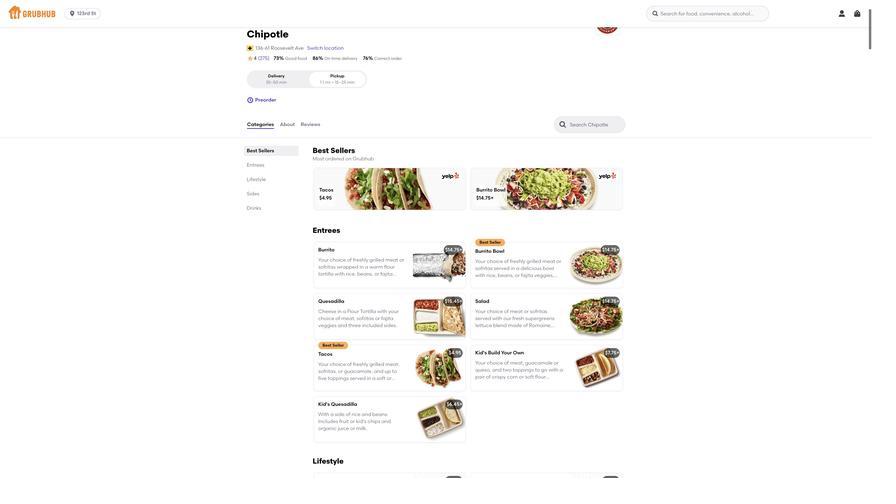 Task type: locate. For each thing, give the bounding box(es) containing it.
0 vertical spatial served
[[494, 266, 510, 272]]

organic down tortillas.includes
[[486, 389, 504, 395]]

2 horizontal spatial in
[[511, 266, 515, 272]]

subscription pass image
[[247, 46, 254, 51]]

of inside with a side of rice and beans. includes fruit or kid's chips and organic juice or milk.
[[346, 412, 350, 418]]

svg image inside 'preorder' button
[[247, 97, 254, 104]]

1 vertical spatial toppings
[[328, 376, 349, 382]]

milk.
[[524, 389, 535, 395], [356, 426, 367, 432]]

136-61 roosevelt ave button
[[255, 44, 304, 52]]

1 vertical spatial juice
[[338, 426, 349, 432]]

0 vertical spatial best seller
[[480, 240, 501, 245]]

best up most
[[313, 146, 329, 155]]

choice inside your choice of freshly grilled meat, sofritas, or guacamole, and up to five toppings served in a soft or hard-shell tortilla.
[[330, 362, 346, 368]]

milk. down rice at bottom left
[[356, 426, 367, 432]]

a inside your choice of meat, guacamole or queso, and two toppings to go with a pair of crispy corn or soft flour tortillas.includes fruit or kid's chips and organic juice or milk.
[[560, 367, 563, 373]]

burrito inside 'burrito bowl $14.75 +'
[[476, 187, 493, 193]]

1 horizontal spatial served
[[494, 266, 510, 272]]

1 vertical spatial grilled
[[370, 362, 384, 368]]

best seller for tacos
[[323, 343, 344, 348]]

chips down beans.
[[368, 419, 380, 425]]

and left up
[[374, 369, 383, 375]]

svg image
[[838, 9, 846, 18], [853, 9, 862, 18], [652, 10, 659, 17], [247, 97, 254, 104]]

guac,
[[516, 280, 529, 286]]

tacos up the sofritas,
[[318, 352, 332, 358]]

0 vertical spatial grilled
[[527, 259, 541, 265]]

0 horizontal spatial grilled
[[370, 362, 384, 368]]

1 horizontal spatial in
[[367, 376, 371, 382]]

bowl
[[494, 187, 506, 193], [493, 249, 505, 255]]

to left go
[[535, 367, 540, 373]]

0 horizontal spatial served
[[350, 376, 366, 382]]

of up the veggies
[[336, 316, 340, 322]]

preorder button
[[247, 94, 276, 107]]

reviews button
[[300, 112, 321, 137]]

grilled
[[527, 259, 541, 265], [370, 362, 384, 368]]

1 vertical spatial kid's
[[318, 402, 330, 408]]

fajita up sides.
[[381, 316, 393, 322]]

burrito for burrito bowl $14.75 +
[[476, 187, 493, 193]]

juice
[[506, 389, 517, 395], [338, 426, 349, 432]]

1 vertical spatial milk.
[[356, 426, 367, 432]]

0 vertical spatial entrees
[[247, 162, 264, 168]]

$7.75 +
[[605, 350, 620, 356]]

a down the guacamole,
[[372, 376, 376, 382]]

1 horizontal spatial fruit
[[516, 382, 525, 388]]

1 vertical spatial served
[[350, 376, 366, 382]]

sofritas down the tortilla
[[357, 316, 374, 322]]

pair
[[475, 374, 485, 380]]

your inside your choice of meat, guacamole or queso, and two toppings to go with a pair of crispy corn or soft flour tortillas.includes fruit or kid's chips and organic juice or milk.
[[475, 360, 486, 366]]

1 vertical spatial in
[[338, 309, 342, 315]]

veggies,
[[534, 273, 554, 279]]

kid's
[[533, 382, 543, 388], [356, 419, 367, 425]]

wholesome bowl image
[[570, 474, 623, 479]]

roosevelt
[[271, 45, 294, 51]]

of left rice at bottom left
[[346, 412, 350, 418]]

burrito bowl
[[475, 249, 505, 255]]

$7.75
[[605, 350, 617, 356]]

0 vertical spatial kid's
[[475, 350, 487, 356]]

queso,
[[475, 367, 491, 373]]

seller for burrito bowl
[[490, 240, 501, 245]]

milk. down guacamole
[[524, 389, 535, 395]]

0 vertical spatial chips
[[544, 382, 557, 388]]

and inside cheese in a flour tortilla with your choice of meat, sofritas or fajita veggies and three included sides.
[[338, 323, 347, 329]]

fajita down delicious
[[521, 273, 533, 279]]

0 horizontal spatial to
[[392, 369, 397, 375]]

soft down up
[[377, 376, 386, 382]]

your
[[388, 309, 399, 315]]

your inside your choice of freshly grilled meat or sofritas served in a delicious bowl with rice, beans, or fajita veggies, and topped with guac, salsa, queso blanco, sour cream or cheese.
[[475, 259, 486, 265]]

kid's up with in the bottom of the page
[[318, 402, 330, 408]]

time
[[332, 56, 341, 61]]

0 vertical spatial organic
[[486, 389, 504, 395]]

min down delivery in the left top of the page
[[279, 80, 287, 85]]

freshly up the guacamole,
[[353, 362, 368, 368]]

and down pair
[[475, 389, 485, 395]]

your inside your choice of freshly grilled meat, sofritas, or guacamole, and up to five toppings served in a soft or hard-shell tortilla.
[[318, 362, 329, 368]]

a inside your choice of freshly grilled meat or sofritas served in a delicious bowl with rice, beans, or fajita veggies, and topped with guac, salsa, queso blanco, sour cream or cheese.
[[516, 266, 520, 272]]

most
[[313, 156, 324, 162]]

sellers inside best sellers most ordered on grubhub
[[331, 146, 355, 155]]

0 horizontal spatial toppings
[[328, 376, 349, 382]]

reviews
[[301, 122, 320, 128]]

toppings up the shell
[[328, 376, 349, 382]]

0 horizontal spatial freshly
[[353, 362, 368, 368]]

sides
[[247, 191, 259, 197]]

best down categories button
[[247, 148, 257, 154]]

choice for your choice of meat, guacamole or queso, and two toppings to go with a pair of crispy corn or soft flour tortillas.includes fruit or kid's chips and organic juice or milk.
[[487, 360, 503, 366]]

2 min from the left
[[347, 80, 355, 85]]

burrito bowl image
[[570, 243, 623, 288]]

1 vertical spatial tacos
[[318, 352, 332, 358]]

chipotle  logo image
[[595, 10, 620, 34]]

0 horizontal spatial best seller
[[323, 343, 344, 348]]

order
[[391, 56, 402, 61]]

0 vertical spatial in
[[511, 266, 515, 272]]

in inside your choice of freshly grilled meat or sofritas served in a delicious bowl with rice, beans, or fajita veggies, and topped with guac, salsa, queso blanco, sour cream or cheese.
[[511, 266, 515, 272]]

juice inside your choice of meat, guacamole or queso, and two toppings to go with a pair of crispy corn or soft flour tortillas.includes fruit or kid's chips and organic juice or milk.
[[506, 389, 517, 395]]

delivery
[[342, 56, 358, 61]]

0 horizontal spatial juice
[[338, 426, 349, 432]]

meat, up up
[[385, 362, 399, 368]]

chips down flour at the right bottom
[[544, 382, 557, 388]]

1 vertical spatial fruit
[[339, 419, 349, 425]]

in
[[511, 266, 515, 272], [338, 309, 342, 315], [367, 376, 371, 382]]

served up beans,
[[494, 266, 510, 272]]

a left side
[[330, 412, 334, 418]]

0 vertical spatial fruit
[[516, 382, 525, 388]]

1 horizontal spatial fajita
[[521, 273, 533, 279]]

0 vertical spatial freshly
[[510, 259, 525, 265]]

balanced macros bowl image
[[413, 474, 466, 479]]

yelp image
[[441, 173, 459, 180], [598, 173, 616, 180]]

$14.75
[[476, 195, 491, 201], [445, 247, 460, 253], [602, 247, 617, 253], [602, 299, 617, 305]]

1 horizontal spatial $4.95
[[449, 350, 461, 356]]

1 vertical spatial entrees
[[313, 226, 340, 235]]

kid's build your own
[[475, 350, 524, 356]]

0 vertical spatial fajita
[[521, 273, 533, 279]]

of up beans,
[[504, 259, 509, 265]]

grilled inside your choice of freshly grilled meat, sofritas, or guacamole, and up to five toppings served in a soft or hard-shell tortilla.
[[370, 362, 384, 368]]

best down the veggies
[[323, 343, 332, 348]]

good
[[285, 56, 297, 61]]

tacos down most
[[319, 187, 334, 193]]

fajita
[[521, 273, 533, 279], [381, 316, 393, 322]]

grilled up the guacamole,
[[370, 362, 384, 368]]

option group
[[247, 71, 367, 88]]

correct order
[[374, 56, 402, 61]]

your down burrito bowl
[[475, 259, 486, 265]]

fruit down side
[[339, 419, 349, 425]]

guacamole
[[525, 360, 553, 366]]

0 horizontal spatial yelp image
[[441, 173, 459, 180]]

and up crispy
[[492, 367, 502, 373]]

0 horizontal spatial fruit
[[339, 419, 349, 425]]

correct
[[374, 56, 390, 61]]

0 vertical spatial bowl
[[494, 187, 506, 193]]

1 horizontal spatial soft
[[525, 374, 534, 380]]

0 horizontal spatial seller
[[333, 343, 344, 348]]

choice down the cheese
[[318, 316, 334, 322]]

0 horizontal spatial entrees
[[247, 162, 264, 168]]

$6.45
[[447, 402, 460, 408]]

1 horizontal spatial kid's
[[533, 382, 543, 388]]

tacos $4.95
[[319, 187, 334, 201]]

a left flour
[[343, 309, 346, 315]]

sellers for best sellers most ordered on grubhub
[[331, 146, 355, 155]]

kid's down rice at bottom left
[[356, 419, 367, 425]]

kid's inside your choice of meat, guacamole or queso, and two toppings to go with a pair of crispy corn or soft flour tortillas.includes fruit or kid's chips and organic juice or milk.
[[533, 382, 543, 388]]

1 vertical spatial bowl
[[493, 249, 505, 255]]

1 horizontal spatial meat,
[[385, 362, 399, 368]]

delicious
[[521, 266, 542, 272]]

option group containing delivery 35–50 min
[[247, 71, 367, 88]]

seller up burrito bowl
[[490, 240, 501, 245]]

meat, down own
[[510, 360, 524, 366]]

1 horizontal spatial organic
[[486, 389, 504, 395]]

freshly for in
[[510, 259, 525, 265]]

own
[[513, 350, 524, 356]]

1 vertical spatial chips
[[368, 419, 380, 425]]

best seller down the veggies
[[323, 343, 344, 348]]

0 vertical spatial sofritas
[[475, 266, 493, 272]]

and left three on the bottom of page
[[338, 323, 347, 329]]

salsa,
[[531, 280, 544, 286]]

1 vertical spatial fajita
[[381, 316, 393, 322]]

fruit down corn
[[516, 382, 525, 388]]

a left delicious
[[516, 266, 520, 272]]

your for your choice of freshly grilled meat or sofritas served in a delicious bowl with rice, beans, or fajita veggies, and topped with guac, salsa, queso blanco, sour cream or cheese.
[[475, 259, 486, 265]]

0 vertical spatial juice
[[506, 389, 517, 395]]

0 horizontal spatial meat,
[[341, 316, 355, 322]]

your
[[475, 259, 486, 265], [501, 350, 512, 356], [475, 360, 486, 366], [318, 362, 329, 368]]

1 horizontal spatial freshly
[[510, 259, 525, 265]]

toppings
[[513, 367, 534, 373], [328, 376, 349, 382]]

ordered
[[325, 156, 344, 162]]

location
[[324, 45, 344, 51]]

0 horizontal spatial sellers
[[258, 148, 274, 154]]

1 vertical spatial organic
[[318, 426, 337, 432]]

up
[[385, 369, 391, 375]]

1 horizontal spatial kid's
[[475, 350, 487, 356]]

includes
[[318, 419, 338, 425]]

your up the sofritas,
[[318, 362, 329, 368]]

tacos image
[[413, 346, 466, 391]]

freshly
[[510, 259, 525, 265], [353, 362, 368, 368]]

0 horizontal spatial kid's
[[318, 402, 330, 408]]

$4.95
[[319, 195, 332, 201], [449, 350, 461, 356]]

kid's down flour at the right bottom
[[533, 382, 543, 388]]

1 vertical spatial sofritas
[[357, 316, 374, 322]]

quesadilla up the cheese
[[318, 299, 344, 305]]

1 horizontal spatial to
[[535, 367, 540, 373]]

1 horizontal spatial chips
[[544, 382, 557, 388]]

0 vertical spatial seller
[[490, 240, 501, 245]]

1 horizontal spatial seller
[[490, 240, 501, 245]]

seller down the veggies
[[333, 343, 344, 348]]

best
[[313, 146, 329, 155], [247, 148, 257, 154], [480, 240, 489, 245], [323, 343, 332, 348]]

to right up
[[392, 369, 397, 375]]

served down the guacamole,
[[350, 376, 366, 382]]

+ for kid's build your own
[[617, 350, 620, 356]]

0 horizontal spatial chips
[[368, 419, 380, 425]]

0 horizontal spatial soft
[[377, 376, 386, 382]]

about
[[280, 122, 295, 128]]

0 vertical spatial milk.
[[524, 389, 535, 395]]

or
[[556, 259, 561, 265], [515, 273, 520, 279], [522, 287, 527, 293], [375, 316, 380, 322], [554, 360, 559, 366], [338, 369, 343, 375], [519, 374, 524, 380], [387, 376, 392, 382], [527, 382, 531, 388], [518, 389, 523, 395], [350, 419, 355, 425], [350, 426, 355, 432]]

1 horizontal spatial toppings
[[513, 367, 534, 373]]

organic inside your choice of meat, guacamole or queso, and two toppings to go with a pair of crispy corn or soft flour tortillas.includes fruit or kid's chips and organic juice or milk.
[[486, 389, 504, 395]]

with right go
[[549, 367, 559, 373]]

your up queso,
[[475, 360, 486, 366]]

juice down side
[[338, 426, 349, 432]]

kid's left build
[[475, 350, 487, 356]]

$4.95 inside tacos $4.95
[[319, 195, 332, 201]]

1 horizontal spatial sofritas
[[475, 266, 493, 272]]

and right rice at bottom left
[[362, 412, 371, 418]]

0 vertical spatial $4.95
[[319, 195, 332, 201]]

freshly inside your choice of freshly grilled meat, sofritas, or guacamole, and up to five toppings served in a soft or hard-shell tortilla.
[[353, 362, 368, 368]]

1 horizontal spatial min
[[347, 80, 355, 85]]

freshly inside your choice of freshly grilled meat or sofritas served in a delicious bowl with rice, beans, or fajita veggies, and topped with guac, salsa, queso blanco, sour cream or cheese.
[[510, 259, 525, 265]]

2 horizontal spatial meat,
[[510, 360, 524, 366]]

drinks
[[247, 205, 261, 211]]

five
[[318, 376, 327, 382]]

tortilla
[[360, 309, 376, 315]]

0 horizontal spatial kid's
[[356, 419, 367, 425]]

1 horizontal spatial sellers
[[331, 146, 355, 155]]

min inside delivery 35–50 min
[[279, 80, 287, 85]]

a inside your choice of freshly grilled meat, sofritas, or guacamole, and up to five toppings served in a soft or hard-shell tortilla.
[[372, 376, 376, 382]]

fruit
[[516, 382, 525, 388], [339, 419, 349, 425]]

+ for burrito
[[460, 247, 463, 253]]

freshly up delicious
[[510, 259, 525, 265]]

choice inside your choice of meat, guacamole or queso, and two toppings to go with a pair of crispy corn or soft flour tortillas.includes fruit or kid's chips and organic juice or milk.
[[487, 360, 503, 366]]

1 min from the left
[[279, 80, 287, 85]]

soft inside your choice of meat, guacamole or queso, and two toppings to go with a pair of crispy corn or soft flour tortillas.includes fruit or kid's chips and organic juice or milk.
[[525, 374, 534, 380]]

and up blanco,
[[475, 280, 485, 286]]

best seller up burrito bowl
[[480, 240, 501, 245]]

2 vertical spatial in
[[367, 376, 371, 382]]

kid's build your own image
[[570, 346, 623, 391]]

0 vertical spatial toppings
[[513, 367, 534, 373]]

organic down the includes
[[318, 426, 337, 432]]

86
[[313, 55, 318, 61]]

hard-
[[318, 383, 332, 389]]

1 horizontal spatial milk.
[[524, 389, 535, 395]]

entrees
[[247, 162, 264, 168], [313, 226, 340, 235]]

lifestyle
[[247, 177, 266, 183], [313, 457, 344, 466]]

juice down corn
[[506, 389, 517, 395]]

choice up the sofritas,
[[330, 362, 346, 368]]

grilled up delicious
[[527, 259, 541, 265]]

0 horizontal spatial milk.
[[356, 426, 367, 432]]

choice down burrito bowl
[[487, 259, 503, 265]]

sofritas up rice,
[[475, 266, 493, 272]]

1 yelp image from the left
[[441, 173, 459, 180]]

switch location button
[[307, 44, 344, 52]]

in up beans,
[[511, 266, 515, 272]]

sellers down categories button
[[258, 148, 274, 154]]

three
[[348, 323, 361, 329]]

fajita inside cheese in a flour tortilla with your choice of meat, sofritas or fajita veggies and three included sides.
[[381, 316, 393, 322]]

soft inside your choice of freshly grilled meat, sofritas, or guacamole, and up to five toppings served in a soft or hard-shell tortilla.
[[377, 376, 386, 382]]

soft left flour at the right bottom
[[525, 374, 534, 380]]

in down the guacamole,
[[367, 376, 371, 382]]

bowl for burrito bowl $14.75 +
[[494, 187, 506, 193]]

0 vertical spatial lifestyle
[[247, 177, 266, 183]]

toppings up corn
[[513, 367, 534, 373]]

in right the cheese
[[338, 309, 342, 315]]

served
[[494, 266, 510, 272], [350, 376, 366, 382]]

of up the guacamole,
[[347, 362, 352, 368]]

1 vertical spatial kid's
[[356, 419, 367, 425]]

freshly for and
[[353, 362, 368, 368]]

1 horizontal spatial juice
[[506, 389, 517, 395]]

choice
[[487, 259, 503, 265], [318, 316, 334, 322], [487, 360, 503, 366], [330, 362, 346, 368]]

2 yelp image from the left
[[598, 173, 616, 180]]

meat, down flour
[[341, 316, 355, 322]]

a right go
[[560, 367, 563, 373]]

1 vertical spatial seller
[[333, 343, 344, 348]]

best sellers
[[247, 148, 274, 154]]

0 horizontal spatial $4.95
[[319, 195, 332, 201]]

tacos for tacos $4.95
[[319, 187, 334, 193]]

1 vertical spatial best seller
[[323, 343, 344, 348]]

best for sides
[[247, 148, 257, 154]]

0 horizontal spatial sofritas
[[357, 316, 374, 322]]

1 vertical spatial lifestyle
[[313, 457, 344, 466]]

a inside with a side of rice and beans. includes fruit or kid's chips and organic juice or milk.
[[330, 412, 334, 418]]

on
[[324, 56, 331, 61]]

a
[[516, 266, 520, 272], [343, 309, 346, 315], [560, 367, 563, 373], [372, 376, 376, 382], [330, 412, 334, 418]]

beans.
[[372, 412, 388, 418]]

fajita inside your choice of freshly grilled meat or sofritas served in a delicious bowl with rice, beans, or fajita veggies, and topped with guac, salsa, queso blanco, sour cream or cheese.
[[521, 273, 533, 279]]

min right 15–25
[[347, 80, 355, 85]]

toppings inside your choice of freshly grilled meat, sofritas, or guacamole, and up to five toppings served in a soft or hard-shell tortilla.
[[328, 376, 349, 382]]

on
[[345, 156, 352, 162]]

best inside best sellers most ordered on grubhub
[[313, 146, 329, 155]]

of right pair
[[486, 374, 491, 380]]

best up burrito bowl
[[480, 240, 489, 245]]

sellers up the on
[[331, 146, 355, 155]]

quesadilla up side
[[331, 402, 357, 408]]

1 horizontal spatial grilled
[[527, 259, 541, 265]]

grilled inside your choice of freshly grilled meat or sofritas served in a delicious bowl with rice, beans, or fajita veggies, and topped with guac, salsa, queso blanco, sour cream or cheese.
[[527, 259, 541, 265]]

0 vertical spatial kid's
[[533, 382, 543, 388]]

flour
[[347, 309, 359, 315]]

main navigation navigation
[[0, 0, 872, 27]]

quesadilla
[[318, 299, 344, 305], [331, 402, 357, 408]]

choice for your choice of freshly grilled meat or sofritas served in a delicious bowl with rice, beans, or fajita veggies, and topped with guac, salsa, queso blanco, sour cream or cheese.
[[487, 259, 503, 265]]

quesadilla image
[[413, 294, 466, 340]]

fruit inside with a side of rice and beans. includes fruit or kid's chips and organic juice or milk.
[[339, 419, 349, 425]]

0 horizontal spatial fajita
[[381, 316, 393, 322]]

best seller for burrito bowl
[[480, 240, 501, 245]]

0 vertical spatial tacos
[[319, 187, 334, 193]]

bowl inside 'burrito bowl $14.75 +'
[[494, 187, 506, 193]]

1 horizontal spatial best seller
[[480, 240, 501, 245]]

with left 'your'
[[377, 309, 387, 315]]

123rd st
[[77, 11, 96, 16]]

0 horizontal spatial min
[[279, 80, 287, 85]]

+ for kid's quesadilla
[[460, 402, 463, 408]]

of
[[504, 259, 509, 265], [336, 316, 340, 322], [504, 360, 509, 366], [347, 362, 352, 368], [486, 374, 491, 380], [346, 412, 350, 418]]

choice down build
[[487, 360, 503, 366]]

1 vertical spatial freshly
[[353, 362, 368, 368]]

with
[[475, 273, 485, 279], [505, 280, 515, 286], [377, 309, 387, 315], [549, 367, 559, 373]]

1 horizontal spatial yelp image
[[598, 173, 616, 180]]

served inside your choice of freshly grilled meat, sofritas, or guacamole, and up to five toppings served in a soft or hard-shell tortilla.
[[350, 376, 366, 382]]

choice inside your choice of freshly grilled meat or sofritas served in a delicious bowl with rice, beans, or fajita veggies, and topped with guac, salsa, queso blanco, sour cream or cheese.
[[487, 259, 503, 265]]

organic
[[486, 389, 504, 395], [318, 426, 337, 432]]

to inside your choice of freshly grilled meat, sofritas, or guacamole, and up to five toppings served in a soft or hard-shell tortilla.
[[392, 369, 397, 375]]

0 horizontal spatial lifestyle
[[247, 177, 266, 183]]

queso
[[545, 280, 560, 286]]

0 horizontal spatial organic
[[318, 426, 337, 432]]

0 horizontal spatial in
[[338, 309, 342, 315]]



Task type: vqa. For each thing, say whether or not it's contained in the screenshot.
Search icon
yes



Task type: describe. For each thing, give the bounding box(es) containing it.
and inside your choice of freshly grilled meat, sofritas, or guacamole, and up to five toppings served in a soft or hard-shell tortilla.
[[374, 369, 383, 375]]

kid's for kid's build your own
[[475, 350, 487, 356]]

with inside your choice of meat, guacamole or queso, and two toppings to go with a pair of crispy corn or soft flour tortillas.includes fruit or kid's chips and organic juice or milk.
[[549, 367, 559, 373]]

and down beans.
[[382, 419, 391, 425]]

svg image
[[69, 10, 76, 17]]

veggies
[[318, 323, 337, 329]]

1 horizontal spatial lifestyle
[[313, 457, 344, 466]]

cheese in a flour tortilla with your choice of meat, sofritas or fajita veggies and three included sides.
[[318, 309, 399, 329]]

grilled for meat
[[527, 259, 541, 265]]

with up the cream
[[505, 280, 515, 286]]

or inside cheese in a flour tortilla with your choice of meat, sofritas or fajita veggies and three included sides.
[[375, 316, 380, 322]]

kid's for kid's quesadilla
[[318, 402, 330, 408]]

your choice of freshly grilled meat or sofritas served in a delicious bowl with rice, beans, or fajita veggies, and topped with guac, salsa, queso blanco, sour cream or cheese.
[[475, 259, 561, 293]]

cream
[[506, 287, 521, 293]]

crispy
[[492, 374, 506, 380]]

best for $14.75
[[480, 240, 489, 245]]

of inside cheese in a flour tortilla with your choice of meat, sofritas or fajita veggies and three included sides.
[[336, 316, 340, 322]]

your choice of freshly grilled meat, sofritas, or guacamole, and up to five toppings served in a soft or hard-shell tortilla.
[[318, 362, 399, 389]]

food
[[298, 56, 307, 61]]

136-61 roosevelt ave
[[256, 45, 304, 51]]

min inside pickup 1.1 mi • 15–25 min
[[347, 80, 355, 85]]

grilled for meat,
[[370, 362, 384, 368]]

76
[[363, 55, 368, 61]]

+ for salad
[[617, 299, 620, 305]]

+ inside 'burrito bowl $14.75 +'
[[491, 195, 494, 201]]

ave
[[295, 45, 304, 51]]

search icon image
[[559, 121, 567, 129]]

123rd st button
[[64, 8, 103, 19]]

star icon image
[[247, 55, 254, 62]]

with
[[318, 412, 329, 418]]

burrito bowl $14.75 +
[[476, 187, 506, 201]]

sides.
[[384, 323, 397, 329]]

sour
[[494, 287, 505, 293]]

burrito for burrito bowl
[[475, 249, 492, 255]]

kid's quesadilla image
[[413, 397, 466, 443]]

about button
[[280, 112, 295, 137]]

juice inside with a side of rice and beans. includes fruit or kid's chips and organic juice or milk.
[[338, 426, 349, 432]]

your for your choice of meat, guacamole or queso, and two toppings to go with a pair of crispy corn or soft flour tortillas.includes fruit or kid's chips and organic juice or milk.
[[475, 360, 486, 366]]

categories
[[247, 122, 274, 128]]

shell
[[332, 383, 342, 389]]

preorder
[[255, 97, 276, 103]]

burrito for burrito
[[318, 247, 335, 253]]

meat, inside your choice of meat, guacamole or queso, and two toppings to go with a pair of crispy corn or soft flour tortillas.includes fruit or kid's chips and organic juice or milk.
[[510, 360, 524, 366]]

your for your choice of freshly grilled meat, sofritas, or guacamole, and up to five toppings served in a soft or hard-shell tortilla.
[[318, 362, 329, 368]]

in inside cheese in a flour tortilla with your choice of meat, sofritas or fajita veggies and three included sides.
[[338, 309, 342, 315]]

pickup
[[330, 74, 345, 79]]

best for $4.95
[[323, 343, 332, 348]]

with a side of rice and beans. includes fruit or kid's chips and organic juice or milk.
[[318, 412, 391, 432]]

yelp image for tacos
[[441, 173, 459, 180]]

and inside your choice of freshly grilled meat or sofritas served in a delicious bowl with rice, beans, or fajita veggies, and topped with guac, salsa, queso blanco, sour cream or cheese.
[[475, 280, 485, 286]]

136-
[[256, 45, 265, 51]]

rice,
[[487, 273, 497, 279]]

choice for your choice of freshly grilled meat, sofritas, or guacamole, and up to five toppings served in a soft or hard-shell tortilla.
[[330, 362, 346, 368]]

your choice of meat, guacamole or queso, and two toppings to go with a pair of crispy corn or soft flour tortillas.includes fruit or kid's chips and organic juice or milk.
[[475, 360, 563, 395]]

served inside your choice of freshly grilled meat or sofritas served in a delicious bowl with rice, beans, or fajita veggies, and topped with guac, salsa, queso blanco, sour cream or cheese.
[[494, 266, 510, 272]]

fruit inside your choice of meat, guacamole or queso, and two toppings to go with a pair of crispy corn or soft flour tortillas.includes fruit or kid's chips and organic juice or milk.
[[516, 382, 525, 388]]

with left rice,
[[475, 273, 485, 279]]

flour
[[535, 374, 546, 380]]

chips inside your choice of meat, guacamole or queso, and two toppings to go with a pair of crispy corn or soft flour tortillas.includes fruit or kid's chips and organic juice or milk.
[[544, 382, 557, 388]]

switch
[[307, 45, 323, 51]]

mi
[[325, 80, 330, 85]]

meat, inside your choice of freshly grilled meat, sofritas, or guacamole, and up to five toppings served in a soft or hard-shell tortilla.
[[385, 362, 399, 368]]

+ for quesadilla
[[460, 299, 463, 305]]

choice inside cheese in a flour tortilla with your choice of meat, sofritas or fajita veggies and three included sides.
[[318, 316, 334, 322]]

kid's inside with a side of rice and beans. includes fruit or kid's chips and organic juice or milk.
[[356, 419, 367, 425]]

grubhub
[[353, 156, 374, 162]]

yelp image for burrito bowl
[[598, 173, 616, 180]]

$14.75 + for salad
[[602, 299, 620, 305]]

of inside your choice of freshly grilled meat or sofritas served in a delicious bowl with rice, beans, or fajita veggies, and topped with guac, salsa, queso blanco, sour cream or cheese.
[[504, 259, 509, 265]]

salad
[[475, 299, 489, 305]]

build
[[488, 350, 500, 356]]

with inside cheese in a flour tortilla with your choice of meat, sofritas or fajita veggies and three included sides.
[[377, 309, 387, 315]]

delivery
[[268, 74, 285, 79]]

$14.75 + for burrito
[[445, 247, 463, 253]]

(275)
[[258, 55, 270, 61]]

guacamole,
[[344, 369, 373, 375]]

bowl for burrito bowl
[[493, 249, 505, 255]]

go
[[541, 367, 547, 373]]

burrito image
[[413, 243, 466, 288]]

good food
[[285, 56, 307, 61]]

chipotle
[[247, 28, 289, 40]]

1 vertical spatial quesadilla
[[331, 402, 357, 408]]

switch location
[[307, 45, 344, 51]]

cheese.
[[529, 287, 547, 293]]

15–25
[[335, 80, 346, 85]]

cheese
[[318, 309, 336, 315]]

to inside your choice of meat, guacamole or queso, and two toppings to go with a pair of crispy corn or soft flour tortillas.includes fruit or kid's chips and organic juice or milk.
[[535, 367, 540, 373]]

milk. inside your choice of meat, guacamole or queso, and two toppings to go with a pair of crispy corn or soft flour tortillas.includes fruit or kid's chips and organic juice or milk.
[[524, 389, 535, 395]]

corn
[[507, 374, 518, 380]]

beans,
[[498, 273, 514, 279]]

61
[[265, 45, 270, 51]]

1 vertical spatial $4.95
[[449, 350, 461, 356]]

seller for tacos
[[333, 343, 344, 348]]

of up two at bottom right
[[504, 360, 509, 366]]

your left own
[[501, 350, 512, 356]]

delivery 35–50 min
[[266, 74, 287, 85]]

side
[[335, 412, 345, 418]]

•
[[332, 80, 334, 85]]

73
[[274, 55, 279, 61]]

tacos for tacos
[[318, 352, 332, 358]]

kid's quesadilla
[[318, 402, 357, 408]]

sofritas,
[[318, 369, 337, 375]]

$15.45
[[445, 299, 460, 305]]

Search Chipotle  search field
[[569, 122, 623, 128]]

two
[[503, 367, 512, 373]]

$14.75 inside 'burrito bowl $14.75 +'
[[476, 195, 491, 201]]

1 horizontal spatial entrees
[[313, 226, 340, 235]]

milk. inside with a side of rice and beans. includes fruit or kid's chips and organic juice or milk.
[[356, 426, 367, 432]]

chips inside with a side of rice and beans. includes fruit or kid's chips and organic juice or milk.
[[368, 419, 380, 425]]

sofritas inside your choice of freshly grilled meat or sofritas served in a delicious bowl with rice, beans, or fajita veggies, and topped with guac, salsa, queso blanco, sour cream or cheese.
[[475, 266, 493, 272]]

best sellers most ordered on grubhub
[[313, 146, 374, 162]]

sofritas inside cheese in a flour tortilla with your choice of meat, sofritas or fajita veggies and three included sides.
[[357, 316, 374, 322]]

sellers for best sellers
[[258, 148, 274, 154]]

4
[[254, 55, 257, 61]]

Search for food, convenience, alcohol... search field
[[646, 6, 769, 21]]

st
[[91, 11, 96, 16]]

toppings inside your choice of meat, guacamole or queso, and two toppings to go with a pair of crispy corn or soft flour tortillas.includes fruit or kid's chips and organic juice or milk.
[[513, 367, 534, 373]]

included
[[362, 323, 383, 329]]

0 vertical spatial quesadilla
[[318, 299, 344, 305]]

$6.45 +
[[447, 402, 463, 408]]

topped
[[486, 280, 504, 286]]

salad image
[[570, 294, 623, 340]]

a inside cheese in a flour tortilla with your choice of meat, sofritas or fajita veggies and three included sides.
[[343, 309, 346, 315]]

of inside your choice of freshly grilled meat, sofritas, or guacamole, and up to five toppings served in a soft or hard-shell tortilla.
[[347, 362, 352, 368]]

bowl
[[543, 266, 554, 272]]

blanco,
[[475, 287, 493, 293]]

$15.45 +
[[445, 299, 463, 305]]

rice
[[352, 412, 361, 418]]

meat, inside cheese in a flour tortilla with your choice of meat, sofritas or fajita veggies and three included sides.
[[341, 316, 355, 322]]

organic inside with a side of rice and beans. includes fruit or kid's chips and organic juice or milk.
[[318, 426, 337, 432]]

pickup 1.1 mi • 15–25 min
[[320, 74, 355, 85]]

1.1
[[320, 80, 324, 85]]

in inside your choice of freshly grilled meat, sofritas, or guacamole, and up to five toppings served in a soft or hard-shell tortilla.
[[367, 376, 371, 382]]

meat
[[543, 259, 555, 265]]

tortilla.
[[343, 383, 360, 389]]



